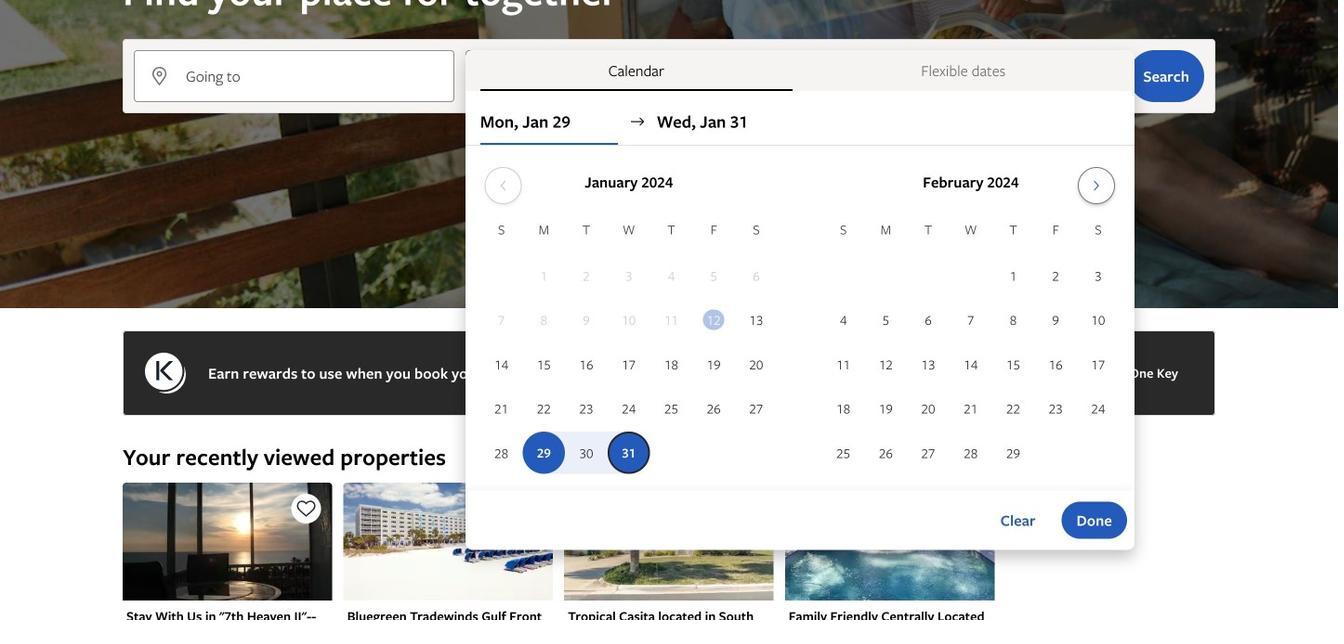 Task type: locate. For each thing, give the bounding box(es) containing it.
tab list
[[465, 50, 1134, 91]]

beach image
[[343, 483, 553, 601]]

pool image
[[785, 483, 995, 601]]

today element
[[703, 310, 725, 330]]

application
[[480, 160, 1120, 476]]

exterior image
[[564, 483, 774, 601]]



Task type: describe. For each thing, give the bounding box(es) containing it.
Save Tropical Casita located in South Padre Island Golf Community to a trip checkbox
[[733, 494, 763, 524]]

january 2024 element
[[480, 219, 778, 476]]

wizard region
[[0, 0, 1338, 551]]

Save Family Friendly Centrally Located 3 Bedroom Rental to a trip checkbox
[[954, 494, 983, 524]]

february 2024 element
[[822, 219, 1120, 476]]

Save Bluegreen Tradewinds Gulf Front Studio, Florida to a trip checkbox
[[512, 494, 542, 524]]

application inside wizard region
[[480, 160, 1120, 476]]

next month image
[[1086, 178, 1108, 193]]

previous month image
[[492, 178, 514, 193]]

tab list inside wizard region
[[465, 50, 1134, 91]]

directional image
[[629, 113, 646, 130]]

Save Stay With Us  in "7th Heaven II"--Spectacular Gulf Views & Luxury Throughout!!! to a trip checkbox
[[291, 494, 321, 524]]

spectacular sunsets year round!!! image
[[123, 483, 332, 601]]



Task type: vqa. For each thing, say whether or not it's contained in the screenshot.
SAVE FAMILY FRIENDLY CENTRALLY LOCATED 3 BEDROOM RENTAL TO A TRIP option
yes



